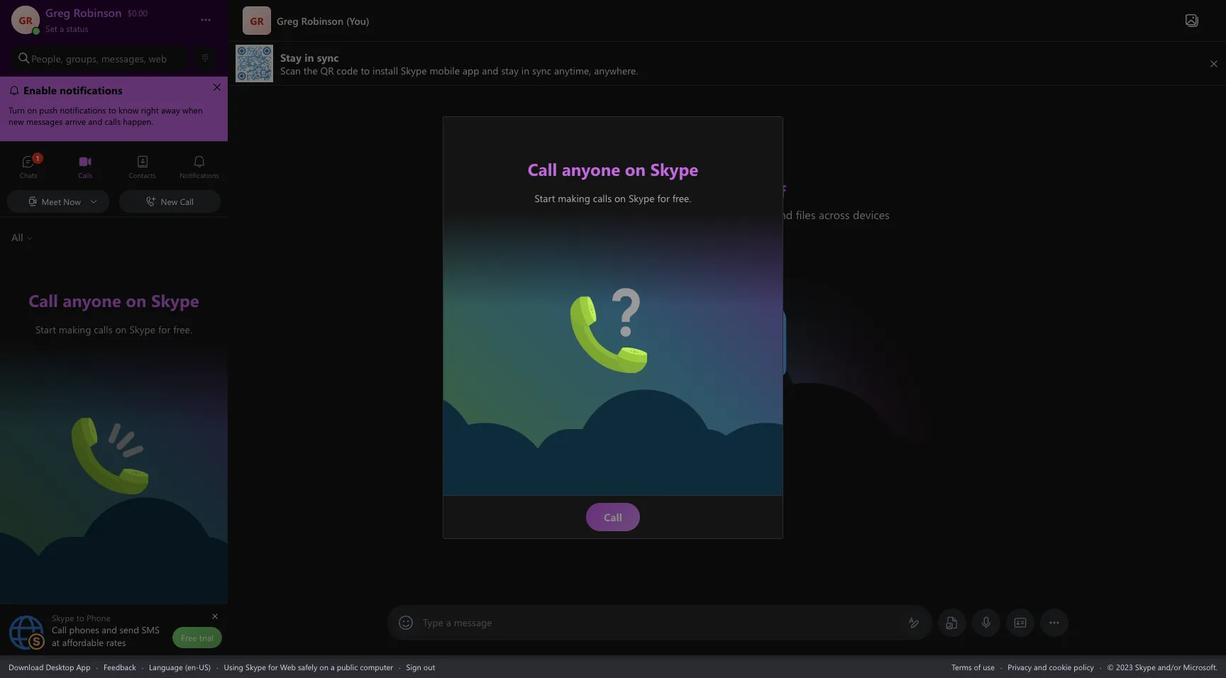 Task type: describe. For each thing, give the bounding box(es) containing it.
sign
[[406, 662, 421, 672]]

Type a message text field
[[424, 616, 897, 631]]

terms of use
[[952, 662, 995, 672]]

privacy
[[1008, 662, 1032, 672]]

messages,
[[101, 51, 146, 65]]

people, groups, messages, web button
[[11, 45, 188, 71]]

status
[[66, 23, 88, 34]]

using skype for web safely on a public computer link
[[224, 662, 393, 672]]

using skype for web safely on a public computer
[[224, 662, 393, 672]]

public
[[337, 662, 358, 672]]

download desktop app link
[[9, 662, 90, 672]]

a for message
[[446, 616, 451, 629]]

(en-
[[185, 662, 199, 672]]

people,
[[31, 51, 63, 65]]

web
[[280, 662, 296, 672]]

set
[[45, 23, 57, 34]]

terms
[[952, 662, 972, 672]]

policy
[[1074, 662, 1094, 672]]

cookie
[[1049, 662, 1072, 672]]

feedback
[[104, 662, 136, 672]]

type a message
[[423, 616, 492, 629]]

and
[[1034, 662, 1047, 672]]



Task type: vqa. For each thing, say whether or not it's contained in the screenshot.
a to the middle
yes



Task type: locate. For each thing, give the bounding box(es) containing it.
0 horizontal spatial canyoutalk
[[71, 409, 125, 424]]

language
[[149, 662, 183, 672]]

1 vertical spatial a
[[446, 616, 451, 629]]

0 vertical spatial a
[[60, 23, 64, 34]]

a
[[60, 23, 64, 34], [446, 616, 451, 629], [331, 662, 335, 672]]

download desktop app
[[9, 662, 90, 672]]

language (en-us) link
[[149, 662, 211, 672]]

2 horizontal spatial a
[[446, 616, 451, 629]]

language (en-us)
[[149, 662, 211, 672]]

1 vertical spatial canyoutalk
[[71, 409, 125, 424]]

groups,
[[66, 51, 99, 65]]

a right the type
[[446, 616, 451, 629]]

message
[[454, 616, 492, 629]]

for
[[268, 662, 278, 672]]

of
[[974, 662, 981, 672]]

sign out
[[406, 662, 435, 672]]

safely
[[298, 662, 317, 672]]

1 horizontal spatial a
[[331, 662, 335, 672]]

type
[[423, 616, 443, 629]]

1 horizontal spatial canyoutalk
[[570, 288, 624, 303]]

on
[[320, 662, 329, 672]]

tab list
[[0, 149, 228, 188]]

computer
[[360, 662, 393, 672]]

out
[[423, 662, 435, 672]]

2 vertical spatial a
[[331, 662, 335, 672]]

privacy and cookie policy
[[1008, 662, 1094, 672]]

feedback link
[[104, 662, 136, 672]]

0 horizontal spatial a
[[60, 23, 64, 34]]

a right set
[[60, 23, 64, 34]]

people, groups, messages, web
[[31, 51, 167, 65]]

web
[[149, 51, 167, 65]]

us)
[[199, 662, 211, 672]]

a right on
[[331, 662, 335, 672]]

desktop
[[46, 662, 74, 672]]

terms of use link
[[952, 662, 995, 672]]

canyoutalk
[[570, 288, 624, 303], [71, 409, 125, 424]]

a inside button
[[60, 23, 64, 34]]

skype
[[246, 662, 266, 672]]

set a status button
[[45, 20, 186, 34]]

0 vertical spatial canyoutalk
[[570, 288, 624, 303]]

set a status
[[45, 23, 88, 34]]

app
[[76, 662, 90, 672]]

use
[[983, 662, 995, 672]]

using
[[224, 662, 243, 672]]

a for status
[[60, 23, 64, 34]]

sign out link
[[406, 662, 435, 672]]

download
[[9, 662, 44, 672]]

privacy and cookie policy link
[[1008, 662, 1094, 672]]



